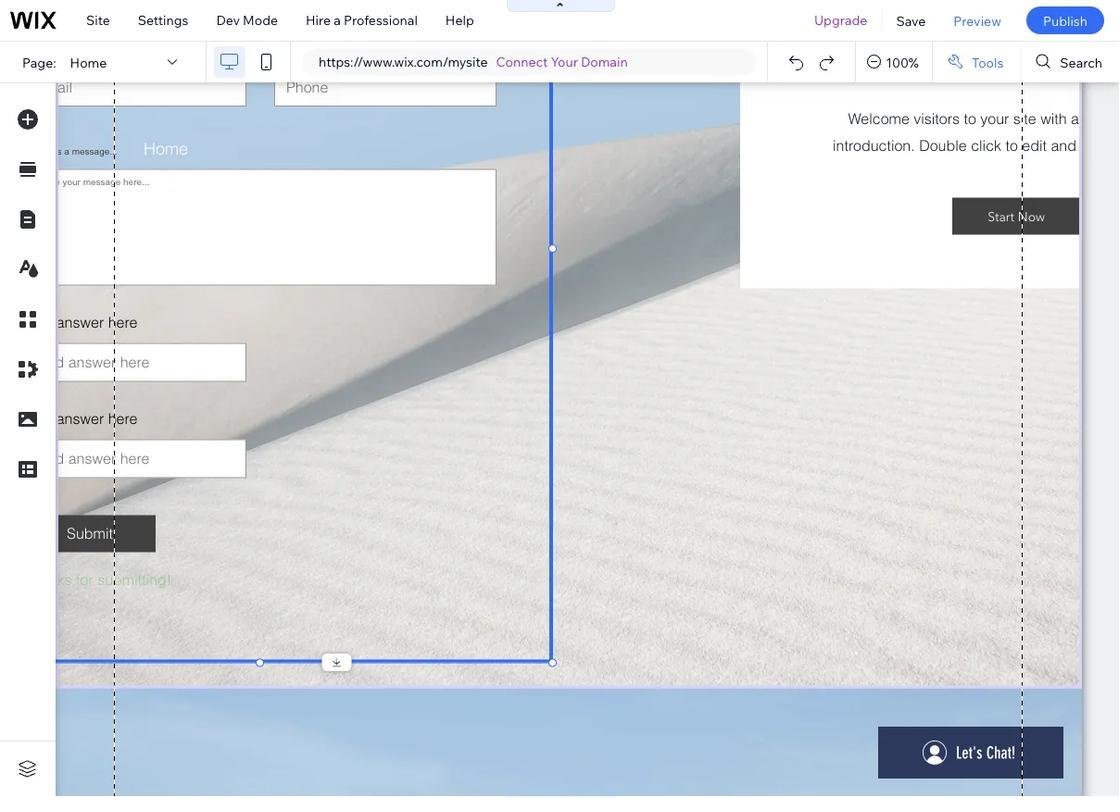 Task type: locate. For each thing, give the bounding box(es) containing it.
upgrade
[[814, 12, 868, 28]]

dev mode
[[216, 12, 278, 28]]

domain
[[581, 54, 628, 70]]

container box
[[745, 291, 818, 305]]

a
[[334, 12, 341, 28]]

connect
[[496, 54, 548, 70]]

tools button
[[933, 42, 1020, 82]]

search
[[1060, 54, 1103, 70]]

save button
[[882, 0, 940, 41]]

professional
[[344, 12, 418, 28]]

https://www.wix.com/mysite
[[319, 54, 488, 70]]

tools
[[972, 54, 1004, 70]]

hire a professional
[[306, 12, 418, 28]]

dev
[[216, 12, 240, 28]]

https://www.wix.com/mysite connect your domain
[[319, 54, 628, 70]]

hire
[[306, 12, 331, 28]]

search button
[[1021, 42, 1119, 82]]



Task type: vqa. For each thing, say whether or not it's contained in the screenshot.
https://www.wix.com/mysite Connect Your Domain
yes



Task type: describe. For each thing, give the bounding box(es) containing it.
settings
[[138, 12, 188, 28]]

mode
[[243, 12, 278, 28]]

help
[[446, 12, 474, 28]]

home
[[70, 54, 107, 70]]

save
[[896, 12, 926, 28]]

box
[[799, 291, 818, 305]]

publish
[[1043, 12, 1088, 28]]

site
[[86, 12, 110, 28]]

preview
[[954, 12, 1002, 28]]

100% button
[[856, 42, 932, 82]]

container
[[745, 291, 796, 305]]

preview button
[[940, 0, 1015, 41]]

your
[[551, 54, 578, 70]]

100%
[[886, 54, 919, 70]]

publish button
[[1027, 6, 1104, 34]]



